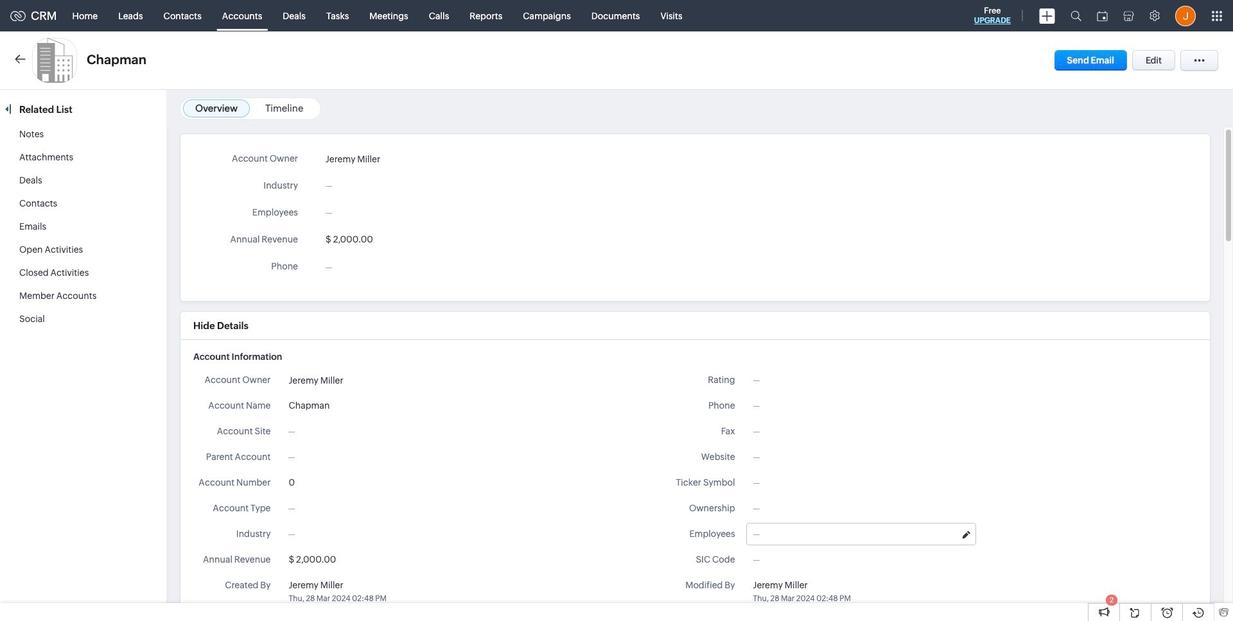 Task type: vqa. For each thing, say whether or not it's contained in the screenshot.
The 'Image'
no



Task type: locate. For each thing, give the bounding box(es) containing it.
create menu image
[[1039, 8, 1055, 23]]

profile element
[[1168, 0, 1204, 31]]

logo image
[[10, 11, 26, 21]]

calendar image
[[1097, 11, 1108, 21]]

search image
[[1071, 10, 1082, 21]]



Task type: describe. For each thing, give the bounding box(es) containing it.
create menu element
[[1032, 0, 1063, 31]]

search element
[[1063, 0, 1089, 31]]

profile image
[[1175, 5, 1196, 26]]



